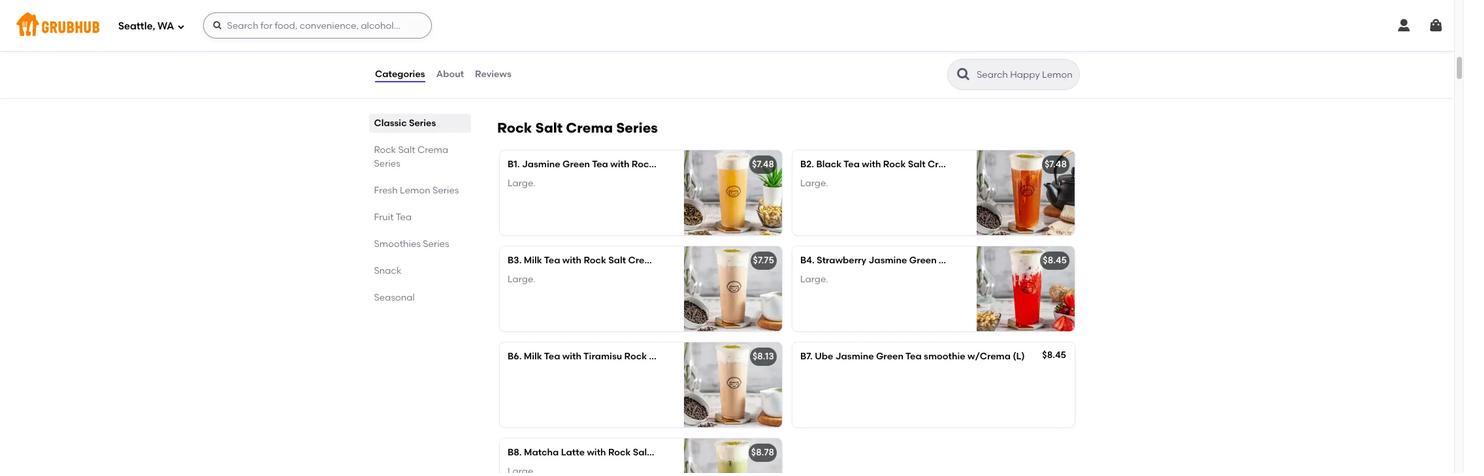 Task type: locate. For each thing, give the bounding box(es) containing it.
$6.18
[[752, 61, 774, 72]]

classic series tab
[[374, 116, 466, 130]]

svg image
[[1396, 18, 1412, 33], [1428, 18, 1444, 33], [212, 20, 223, 31], [177, 23, 185, 30]]

milk
[[524, 255, 542, 266], [524, 351, 542, 362]]

categories button
[[374, 51, 426, 98]]

$7.48 for b2. black tea with rock salt crema (l)
[[1045, 159, 1067, 170]]

milk right b3.
[[524, 255, 542, 266]]

(l) for b8. matcha latte with rock salt crema (l)
[[686, 447, 698, 458]]

1 $7.48 from the left
[[752, 159, 774, 170]]

1 vertical spatial black
[[816, 159, 842, 170]]

fresh lemon series
[[374, 185, 459, 196]]

(l) for b7. ube jasmine green tea smoothie w/crema (l)
[[1013, 351, 1025, 362]]

0 horizontal spatial rock salt crema series
[[374, 144, 449, 169]]

1 vertical spatial $8.45
[[1042, 350, 1066, 361]]

seattle,
[[118, 20, 155, 32]]

green left smoothie
[[876, 351, 904, 362]]

1 horizontal spatial jasmine
[[835, 351, 874, 362]]

1 horizontal spatial rock salt crema series
[[497, 120, 658, 136]]

tea/green
[[555, 62, 604, 73]]

b6. milk tea with tiramisu rock salt crema (l) image
[[684, 343, 782, 427]]

with for b8. matcha latte with rock salt crema (l)
[[587, 447, 606, 458]]

jasmine right ube
[[835, 351, 874, 362]]

seasonal
[[374, 292, 415, 303]]

black right a13.
[[528, 62, 553, 73]]

crema inside 'rock salt crema series'
[[418, 144, 449, 155]]

1 vertical spatial milk
[[524, 351, 542, 362]]

a13.
[[508, 62, 526, 73]]

tea
[[606, 62, 622, 73], [592, 159, 608, 170], [844, 159, 860, 170], [396, 212, 412, 223], [544, 255, 560, 266], [544, 351, 560, 362], [906, 351, 922, 362]]

smoothies
[[374, 238, 421, 250]]

green right b1.
[[563, 159, 590, 170]]

1 horizontal spatial $7.48
[[1045, 159, 1067, 170]]

latte
[[561, 447, 585, 458]]

series up b1. jasmine green tea with rock salt crema (l) at the top left of the page
[[616, 120, 658, 136]]

jasmine
[[522, 159, 560, 170], [835, 351, 874, 362]]

black
[[528, 62, 553, 73], [816, 159, 842, 170]]

0 horizontal spatial green
[[563, 159, 590, 170]]

green
[[563, 159, 590, 170], [876, 351, 904, 362]]

1 milk from the top
[[524, 255, 542, 266]]

reviews
[[475, 68, 511, 80]]

series up fresh
[[374, 158, 401, 169]]

0 horizontal spatial $7.48
[[752, 159, 774, 170]]

black for tea/green
[[528, 62, 553, 73]]

with for b3. milk tea with rock salt crema (l)
[[562, 255, 582, 266]]

0 horizontal spatial jasmine
[[522, 159, 560, 170]]

large. for b3.
[[508, 274, 536, 285]]

black right b2.
[[816, 159, 842, 170]]

$7.48
[[752, 159, 774, 170], [1045, 159, 1067, 170]]

b7. ube jasmine green tea smoothie w/crema (l)
[[800, 351, 1025, 362]]

rock salt crema series up lemon
[[374, 144, 449, 169]]

tea inside tab
[[396, 212, 412, 223]]

0 vertical spatial black
[[528, 62, 553, 73]]

milk right b6.
[[524, 351, 542, 362]]

b3. milk tea with rock salt crema (l) image
[[684, 247, 782, 331]]

0 vertical spatial milk
[[524, 255, 542, 266]]

1 vertical spatial green
[[876, 351, 904, 362]]

1 horizontal spatial green
[[876, 351, 904, 362]]

large.
[[508, 177, 536, 189], [800, 177, 828, 189], [508, 274, 536, 285], [800, 274, 828, 285]]

0 vertical spatial jasmine
[[522, 159, 560, 170]]

$8.45
[[1043, 255, 1067, 266], [1042, 350, 1066, 361]]

series inside 'rock salt crema series'
[[374, 158, 401, 169]]

0 horizontal spatial black
[[528, 62, 553, 73]]

1 horizontal spatial black
[[816, 159, 842, 170]]

b2. black tea with rock salt crema (l)
[[800, 159, 973, 170]]

about
[[436, 68, 464, 80]]

w/crema
[[968, 351, 1011, 362]]

fruit
[[374, 212, 394, 223]]

salt
[[535, 120, 563, 136], [398, 144, 416, 155], [656, 159, 674, 170], [908, 159, 926, 170], [608, 255, 626, 266], [649, 351, 667, 362], [633, 447, 651, 458]]

b6. milk tea with tiramisu rock salt crema (l)
[[508, 351, 714, 362]]

rock
[[497, 120, 532, 136], [374, 144, 396, 155], [632, 159, 654, 170], [883, 159, 906, 170], [584, 255, 606, 266], [624, 351, 647, 362], [608, 447, 631, 458]]

series up snack tab
[[423, 238, 450, 250]]

Search Happy Lemon search field
[[975, 69, 1075, 81]]

series
[[409, 118, 436, 129], [616, 120, 658, 136], [374, 158, 401, 169], [433, 185, 459, 196], [423, 238, 450, 250]]

b2.
[[800, 159, 814, 170]]

salt inside 'rock salt crema series'
[[398, 144, 416, 155]]

rock salt crema series up b1. jasmine green tea with rock salt crema (l) at the top left of the page
[[497, 120, 658, 136]]

fruit tea tab
[[374, 210, 466, 224]]

1 vertical spatial rock salt crema series
[[374, 144, 449, 169]]

2 $7.48 from the left
[[1045, 159, 1067, 170]]

fresh lemon series tab
[[374, 184, 466, 197]]

0 vertical spatial $8.45
[[1043, 255, 1067, 266]]

(l)
[[709, 159, 721, 170], [961, 159, 973, 170], [661, 255, 673, 266], [702, 351, 714, 362], [1013, 351, 1025, 362], [686, 447, 698, 458]]

jasmine right b1.
[[522, 159, 560, 170]]

ube
[[815, 351, 833, 362]]

b8. matcha latte with rock salt crema (l)
[[508, 447, 698, 458]]

classic series
[[374, 118, 436, 129]]

b2. black tea with rock salt crema (l) image
[[977, 150, 1075, 235]]

2 milk from the top
[[524, 351, 542, 362]]

with
[[610, 159, 629, 170], [862, 159, 881, 170], [562, 255, 582, 266], [562, 351, 581, 362], [587, 447, 606, 458]]

crema
[[566, 120, 613, 136], [418, 144, 449, 155], [676, 159, 707, 170], [928, 159, 959, 170], [628, 255, 659, 266], [669, 351, 700, 362], [653, 447, 684, 458]]

Search for food, convenience, alcohol... search field
[[203, 12, 432, 39]]

search icon image
[[956, 67, 972, 82]]

rock salt crema series
[[497, 120, 658, 136], [374, 144, 449, 169]]



Task type: vqa. For each thing, say whether or not it's contained in the screenshot.
the right Rock Salt Crema Series
yes



Task type: describe. For each thing, give the bounding box(es) containing it.
lemon
[[400, 185, 431, 196]]

b3. milk tea with rock salt crema (l)
[[508, 255, 673, 266]]

smoothie
[[924, 351, 965, 362]]

b6.
[[508, 351, 522, 362]]

categories
[[375, 68, 425, 80]]

reviews button
[[474, 51, 512, 98]]

$7.48 for b1. jasmine green tea with rock salt crema (l)
[[752, 159, 774, 170]]

a13. black tea/green tea
[[508, 62, 622, 73]]

black for tea
[[816, 159, 842, 170]]

0 vertical spatial green
[[563, 159, 590, 170]]

smoothies series tab
[[374, 237, 466, 251]]

with for b2. black tea with rock salt crema (l)
[[862, 159, 881, 170]]

b8.
[[508, 447, 522, 458]]

b3.
[[508, 255, 522, 266]]

main navigation navigation
[[0, 0, 1454, 51]]

(l) for b2. black tea with rock salt crema (l)
[[961, 159, 973, 170]]

with for b6. milk tea with tiramisu rock salt crema (l)
[[562, 351, 581, 362]]

$8.78
[[751, 447, 774, 458]]

series inside tab
[[423, 238, 450, 250]]

seasonal tab
[[374, 291, 466, 304]]

wa
[[158, 20, 174, 32]]

large. for b2.
[[800, 177, 828, 189]]

snack
[[374, 265, 402, 276]]

milk for b3.
[[524, 255, 542, 266]]

seattle, wa
[[118, 20, 174, 32]]

about button
[[436, 51, 465, 98]]

b1. jasmine green tea with rock salt crema (l)
[[508, 159, 721, 170]]

$8.13
[[753, 351, 774, 362]]

fruit tea
[[374, 212, 412, 223]]

0 vertical spatial rock salt crema series
[[497, 120, 658, 136]]

matcha
[[524, 447, 559, 458]]

rock salt crema series tab
[[374, 143, 466, 171]]

large. for b1.
[[508, 177, 536, 189]]

b1. jasmine green tea with rock salt crema (l) image
[[684, 150, 782, 235]]

tiramisu
[[583, 351, 622, 362]]

series right the classic
[[409, 118, 436, 129]]

b1.
[[508, 159, 520, 170]]

milk for b6.
[[524, 351, 542, 362]]

classic
[[374, 118, 407, 129]]

b7.
[[800, 351, 813, 362]]

smoothies series
[[374, 238, 450, 250]]

$7.75
[[753, 255, 774, 266]]

1 vertical spatial jasmine
[[835, 351, 874, 362]]

rock inside tab
[[374, 144, 396, 155]]

snack tab
[[374, 264, 466, 278]]

fresh
[[374, 185, 398, 196]]

(l) for b3. milk tea with rock salt crema (l)
[[661, 255, 673, 266]]

b4. strawberry jasmine green tea, black tea with rock salt crema (l) image
[[977, 247, 1075, 331]]

rock salt crema series inside rock salt crema series tab
[[374, 144, 449, 169]]

series right lemon
[[433, 185, 459, 196]]

b8. matcha latte with rock salt crema (l) image
[[684, 439, 782, 473]]



